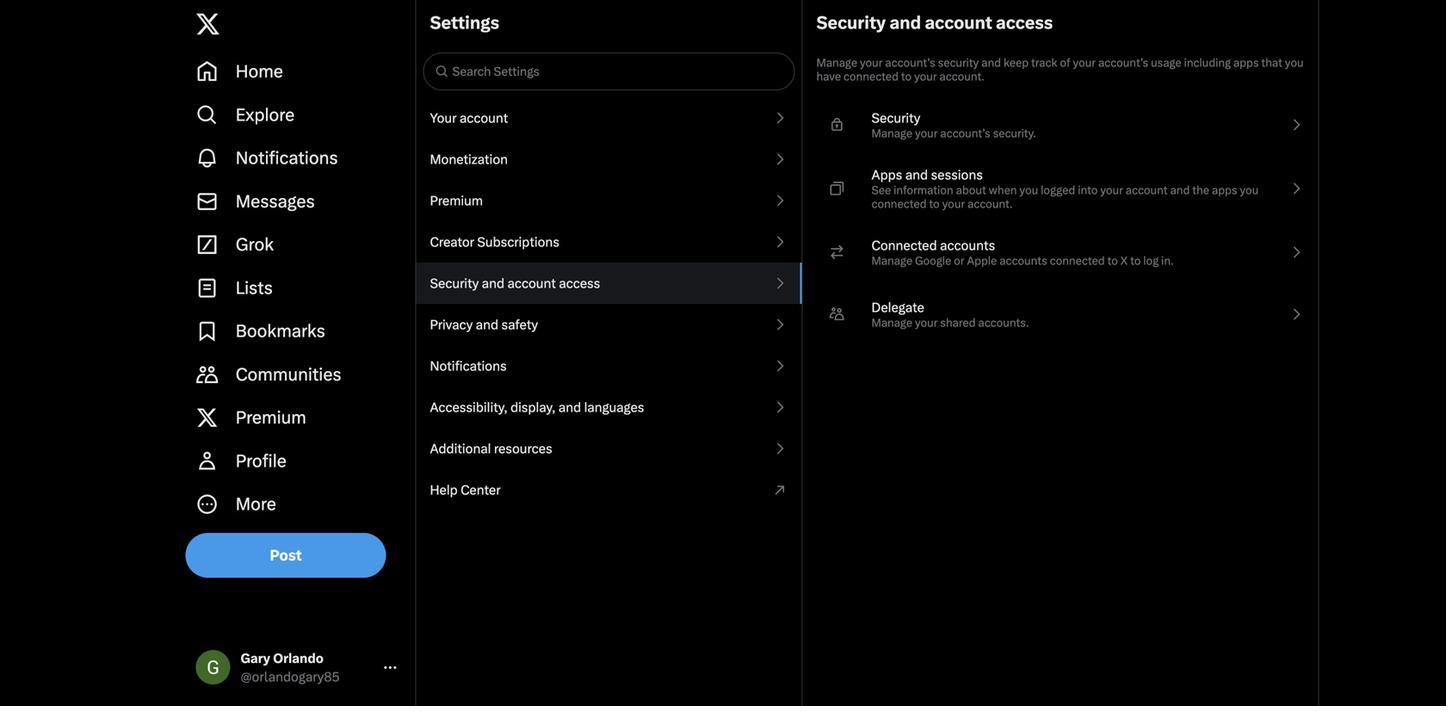 Task type: locate. For each thing, give the bounding box(es) containing it.
account. down security
[[940, 70, 985, 83]]

1 vertical spatial accounts
[[1000, 254, 1048, 267]]

security
[[817, 12, 886, 33], [872, 110, 921, 126], [430, 276, 479, 291]]

0 horizontal spatial accounts
[[940, 238, 996, 253]]

notifications link up languages at the bottom left
[[416, 345, 802, 387]]

profile
[[236, 451, 287, 471]]

accounts.
[[979, 316, 1029, 329]]

notifications up accessibility,
[[430, 358, 507, 374]]

security up apps in the top of the page
[[872, 110, 921, 126]]

premium
[[430, 193, 483, 208], [236, 407, 306, 428]]

apps inside apps and sessions see information about when you logged into your account and the apps you connected to your account.
[[1212, 183, 1238, 197]]

1 horizontal spatial security and account access
[[817, 12, 1053, 33]]

post link
[[186, 533, 386, 578]]

1 vertical spatial security and account access
[[430, 276, 600, 291]]

0 horizontal spatial notifications link
[[186, 136, 409, 180]]

security and account access
[[817, 12, 1053, 33], [430, 276, 600, 291]]

google
[[915, 254, 952, 267]]

notifications inside primary navigation
[[236, 148, 338, 168]]

to up the security manage your account's security.
[[901, 70, 912, 83]]

to right x
[[1131, 254, 1141, 267]]

premium up creator
[[430, 193, 483, 208]]

connected inside apps and sessions see information about when you logged into your account and the apps you connected to your account.
[[872, 197, 927, 211]]

apps and sessions see information about when you logged into your account and the apps you connected to your account.
[[872, 167, 1262, 211]]

1 vertical spatial premium
[[236, 407, 306, 428]]

security and account access inside region
[[817, 12, 1053, 33]]

0 horizontal spatial premium
[[236, 407, 306, 428]]

apps right "the"
[[1212, 183, 1238, 197]]

manage up apps in the top of the page
[[872, 127, 913, 140]]

monetization
[[430, 152, 508, 167]]

0 vertical spatial notifications
[[236, 148, 338, 168]]

accounts right apple
[[1000, 254, 1048, 267]]

tab list
[[416, 97, 802, 511]]

log
[[1144, 254, 1159, 267]]

manage up have
[[817, 56, 858, 69]]

0 horizontal spatial access
[[559, 276, 600, 291]]

you right "the"
[[1240, 183, 1259, 197]]

account. inside apps and sessions see information about when you logged into your account and the apps you connected to your account.
[[968, 197, 1013, 211]]

account. for sessions
[[968, 197, 1013, 211]]

apps inside manage your account's security and keep track of your account's usage including apps that you have connected to your account.
[[1234, 56, 1259, 69]]

tab list containing your account
[[416, 97, 802, 511]]

access down creator subscriptions link on the top of page
[[559, 276, 600, 291]]

apps
[[872, 167, 903, 183]]

grok link
[[186, 223, 409, 266]]

apps
[[1234, 56, 1259, 69], [1212, 183, 1238, 197]]

0 horizontal spatial you
[[1020, 183, 1039, 197]]

accessibility, display, and languages link
[[416, 387, 802, 428]]

you inside manage your account's security and keep track of your account's usage including apps that you have connected to your account.
[[1285, 56, 1304, 69]]

messages link
[[186, 180, 409, 223]]

account left "the"
[[1126, 183, 1168, 197]]

account's up sessions
[[941, 127, 991, 140]]

0 vertical spatial premium link
[[416, 180, 802, 221]]

manage your account's security and keep track of your account's usage including apps that you have connected to your account.
[[817, 56, 1307, 83]]

security and account access link
[[416, 263, 802, 304]]

you right that
[[1285, 56, 1304, 69]]

shared
[[941, 316, 976, 329]]

x
[[1121, 254, 1128, 267]]

accounts
[[940, 238, 996, 253], [1000, 254, 1048, 267]]

settings region
[[415, 0, 803, 706]]

0 horizontal spatial notifications
[[236, 148, 338, 168]]

2 horizontal spatial you
[[1285, 56, 1304, 69]]

premium link
[[416, 180, 802, 221], [186, 396, 409, 439]]

1 horizontal spatial premium link
[[416, 180, 802, 221]]

additional resources link
[[416, 428, 802, 469]]

1 vertical spatial notifications
[[430, 358, 507, 374]]

security down creator
[[430, 276, 479, 291]]

accounts up or
[[940, 238, 996, 253]]

access inside security and account access link
[[559, 276, 600, 291]]

you right when
[[1020, 183, 1039, 197]]

connected inside manage your account's security and keep track of your account's usage including apps that you have connected to your account.
[[844, 70, 899, 83]]

sessions
[[931, 167, 983, 183]]

notifications down explore link
[[236, 148, 338, 168]]

explore link
[[186, 93, 409, 136]]

connected for and
[[872, 197, 927, 211]]

account's left security
[[885, 56, 936, 69]]

to
[[901, 70, 912, 83], [930, 197, 940, 211], [1108, 254, 1118, 267], [1131, 254, 1141, 267]]

account.
[[940, 70, 985, 83], [968, 197, 1013, 211]]

center
[[461, 482, 501, 498]]

connected left x
[[1050, 254, 1105, 267]]

bookmarks link
[[186, 310, 409, 353]]

security inside tab list
[[430, 276, 479, 291]]

accessibility, display, and languages
[[430, 400, 645, 415]]

manage inside connected accounts manage google or apple accounts connected to x to log in.
[[872, 254, 913, 267]]

security and account access inside tab list
[[430, 276, 600, 291]]

account
[[925, 12, 993, 33], [460, 110, 508, 126], [1126, 183, 1168, 197], [508, 276, 556, 291]]

your account
[[430, 110, 508, 126]]

keep
[[1004, 56, 1029, 69]]

information
[[894, 183, 954, 197]]

account's left usage
[[1099, 56, 1149, 69]]

settings
[[430, 12, 500, 33]]

1 horizontal spatial premium
[[430, 193, 483, 208]]

0 vertical spatial premium
[[430, 193, 483, 208]]

account. down when
[[968, 197, 1013, 211]]

1 horizontal spatial account's
[[941, 127, 991, 140]]

have
[[817, 70, 841, 83]]

security up have
[[817, 12, 886, 33]]

1 vertical spatial apps
[[1212, 183, 1238, 197]]

Search Settings search field
[[416, 46, 802, 97]]

security and account access down subscriptions
[[430, 276, 600, 291]]

0 vertical spatial account.
[[940, 70, 985, 83]]

0 vertical spatial security
[[817, 12, 886, 33]]

0 vertical spatial notifications link
[[186, 136, 409, 180]]

see
[[872, 183, 891, 197]]

0 vertical spatial access
[[996, 12, 1053, 33]]

manage down connected
[[872, 254, 913, 267]]

manage
[[817, 56, 858, 69], [872, 127, 913, 140], [872, 254, 913, 267], [872, 316, 913, 329]]

connected
[[844, 70, 899, 83], [872, 197, 927, 211], [1050, 254, 1105, 267]]

help center
[[430, 482, 501, 498]]

manage down delegate
[[872, 316, 913, 329]]

1 horizontal spatial notifications link
[[416, 345, 802, 387]]

1 vertical spatial premium link
[[186, 396, 409, 439]]

connected right have
[[844, 70, 899, 83]]

security for security and account access region
[[817, 12, 886, 33]]

account's inside the security manage your account's security.
[[941, 127, 991, 140]]

access inside security and account access region
[[996, 12, 1053, 33]]

when
[[989, 183, 1017, 197]]

access up keep
[[996, 12, 1053, 33]]

grok
[[236, 234, 274, 255]]

0 vertical spatial apps
[[1234, 56, 1259, 69]]

to down information
[[930, 197, 940, 211]]

1 horizontal spatial access
[[996, 12, 1053, 33]]

0 vertical spatial connected
[[844, 70, 899, 83]]

connected for your
[[844, 70, 899, 83]]

account's
[[885, 56, 936, 69], [1099, 56, 1149, 69], [941, 127, 991, 140]]

premium link up security and account access link
[[416, 180, 802, 221]]

0 horizontal spatial security and account access
[[430, 276, 600, 291]]

notifications link
[[186, 136, 409, 180], [416, 345, 802, 387]]

you
[[1285, 56, 1304, 69], [1020, 183, 1039, 197], [1240, 183, 1259, 197]]

1 horizontal spatial notifications
[[430, 358, 507, 374]]

2 vertical spatial security
[[430, 276, 479, 291]]

2 vertical spatial connected
[[1050, 254, 1105, 267]]

apps left that
[[1234, 56, 1259, 69]]

your inside the delegate manage your shared accounts.
[[915, 316, 938, 329]]

connected down see
[[872, 197, 927, 211]]

more button
[[186, 483, 409, 526]]

lists
[[236, 278, 273, 298]]

help center link
[[416, 469, 802, 511]]

security and account access up security
[[817, 12, 1053, 33]]

security and account access region
[[803, 0, 1320, 706]]

notifications link up messages at the left top
[[186, 136, 409, 180]]

accessibility,
[[430, 400, 508, 415]]

display,
[[511, 400, 556, 415]]

premium link down communities
[[186, 396, 409, 439]]

notifications
[[236, 148, 338, 168], [430, 358, 507, 374]]

your
[[860, 56, 883, 69], [1073, 56, 1096, 69], [915, 70, 937, 83], [915, 127, 938, 140], [1101, 183, 1124, 197], [943, 197, 965, 211], [915, 316, 938, 329]]

1 vertical spatial access
[[559, 276, 600, 291]]

access for security and account access link
[[559, 276, 600, 291]]

premium up profile
[[236, 407, 306, 428]]

resources
[[494, 441, 553, 456]]

1 vertical spatial account.
[[968, 197, 1013, 211]]

creator
[[430, 234, 475, 250]]

access
[[996, 12, 1053, 33], [559, 276, 600, 291]]

0 vertical spatial security and account access
[[817, 12, 1053, 33]]

account. inside manage your account's security and keep track of your account's usage including apps that you have connected to your account.
[[940, 70, 985, 83]]

security and account access for security and account access region
[[817, 12, 1053, 33]]

1 vertical spatial security
[[872, 110, 921, 126]]

1 vertical spatial connected
[[872, 197, 927, 211]]

help
[[430, 482, 458, 498]]

2 horizontal spatial account's
[[1099, 56, 1149, 69]]

and
[[890, 12, 922, 33], [982, 56, 1002, 69], [906, 167, 928, 183], [1171, 183, 1190, 197], [482, 276, 505, 291], [476, 317, 499, 332], [559, 400, 581, 415]]

primary navigation
[[186, 50, 409, 526]]



Task type: describe. For each thing, give the bounding box(es) containing it.
bookmarks
[[236, 321, 325, 342]]

more
[[236, 494, 276, 515]]

account up security
[[925, 12, 993, 33]]

about
[[956, 183, 987, 197]]

connected accounts manage google or apple accounts connected to x to log in.
[[872, 238, 1174, 267]]

tab list inside settings region
[[416, 97, 802, 511]]

creator subscriptions
[[430, 234, 560, 250]]

connected inside connected accounts manage google or apple accounts connected to x to log in.
[[1050, 254, 1105, 267]]

home link
[[186, 50, 409, 93]]

subscriptions
[[477, 234, 560, 250]]

manage inside the delegate manage your shared accounts.
[[872, 316, 913, 329]]

security
[[938, 56, 979, 69]]

0 vertical spatial accounts
[[940, 238, 996, 253]]

delegate
[[872, 300, 925, 315]]

communities
[[236, 364, 342, 385]]

your account link
[[416, 97, 802, 139]]

security inside the security manage your account's security.
[[872, 110, 921, 126]]

premium link inside settings region
[[416, 180, 802, 221]]

or
[[954, 254, 965, 267]]

the
[[1193, 183, 1210, 197]]

access for security and account access region
[[996, 12, 1053, 33]]

0 horizontal spatial premium link
[[186, 396, 409, 439]]

connected
[[872, 238, 937, 253]]

that
[[1262, 56, 1283, 69]]

including
[[1185, 56, 1231, 69]]

apple
[[967, 254, 997, 267]]

monetization link
[[416, 139, 802, 180]]

track
[[1032, 56, 1058, 69]]

account up safety
[[508, 276, 556, 291]]

gary orlando @orlandogary85
[[241, 651, 340, 685]]

premium inside tab list
[[430, 193, 483, 208]]

security manage your account's security.
[[872, 110, 1037, 140]]

post
[[270, 547, 302, 564]]

home
[[236, 61, 283, 82]]

account inside apps and sessions see information about when you logged into your account and the apps you connected to your account.
[[1126, 183, 1168, 197]]

Search query text field
[[449, 54, 794, 89]]

gary
[[241, 651, 270, 666]]

into
[[1078, 183, 1098, 197]]

messages
[[236, 191, 315, 212]]

additional resources
[[430, 441, 553, 456]]

and inside manage your account's security and keep track of your account's usage including apps that you have connected to your account.
[[982, 56, 1002, 69]]

security and account access for security and account access link
[[430, 276, 600, 291]]

explore
[[236, 105, 295, 125]]

manage inside manage your account's security and keep track of your account's usage including apps that you have connected to your account.
[[817, 56, 858, 69]]

1 horizontal spatial accounts
[[1000, 254, 1048, 267]]

premium inside primary navigation
[[236, 407, 306, 428]]

to left x
[[1108, 254, 1118, 267]]

account right your
[[460, 110, 508, 126]]

languages
[[584, 400, 645, 415]]

security for security and account access link
[[430, 276, 479, 291]]

1 horizontal spatial you
[[1240, 183, 1259, 197]]

usage
[[1151, 56, 1182, 69]]

in.
[[1162, 254, 1174, 267]]

notifications inside tab list
[[430, 358, 507, 374]]

your
[[430, 110, 457, 126]]

1 vertical spatial notifications link
[[416, 345, 802, 387]]

0 horizontal spatial account's
[[885, 56, 936, 69]]

to inside manage your account's security and keep track of your account's usage including apps that you have connected to your account.
[[901, 70, 912, 83]]

to inside apps and sessions see information about when you logged into your account and the apps you connected to your account.
[[930, 197, 940, 211]]

communities link
[[186, 353, 409, 396]]

delegate manage your shared accounts.
[[872, 300, 1029, 329]]

profile link
[[186, 439, 409, 483]]

@orlandogary85
[[241, 669, 340, 685]]

privacy
[[430, 317, 473, 332]]

lists link
[[186, 266, 409, 310]]

logged
[[1041, 183, 1076, 197]]

creator subscriptions link
[[416, 221, 802, 263]]

safety
[[502, 317, 538, 332]]

of
[[1060, 56, 1071, 69]]

privacy and safety link
[[416, 304, 802, 345]]

manage inside the security manage your account's security.
[[872, 127, 913, 140]]

orlando
[[273, 651, 324, 666]]

privacy and safety
[[430, 317, 538, 332]]

your inside the security manage your account's security.
[[915, 127, 938, 140]]

additional
[[430, 441, 491, 456]]

security.
[[993, 127, 1037, 140]]

account. for account's
[[940, 70, 985, 83]]



Task type: vqa. For each thing, say whether or not it's contained in the screenshot.


